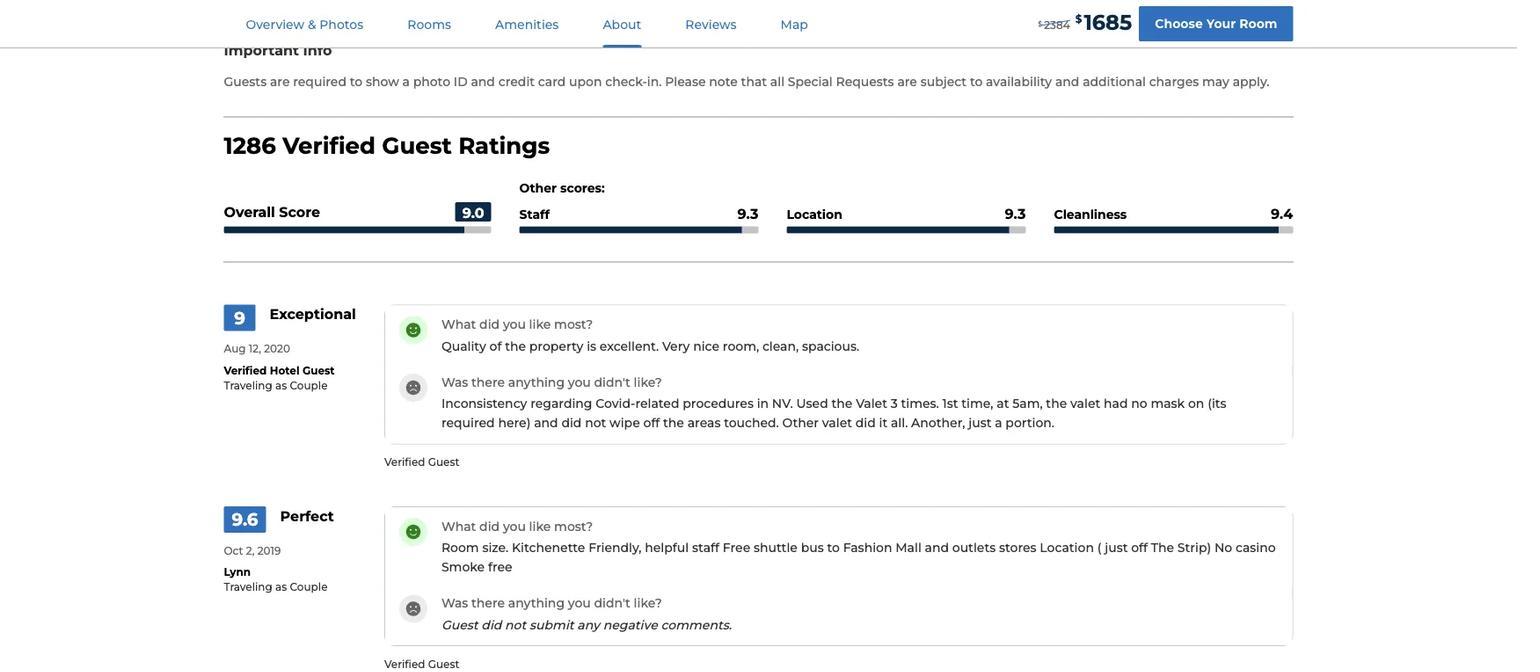 Task type: locate. For each thing, give the bounding box(es) containing it.
1 horizontal spatial a
[[995, 416, 1003, 431]]

are
[[270, 74, 290, 89], [898, 74, 918, 89]]

0 vertical spatial like
[[529, 317, 551, 332]]

to right subject
[[970, 74, 983, 89]]

0 vertical spatial didn't
[[594, 375, 631, 390]]

score
[[279, 204, 320, 221]]

you inside was there anything you didn't like? guest did not submit any negative comments.
[[568, 596, 591, 611]]

couple inside verified hotel guest traveling as couple
[[290, 379, 328, 392]]

rooms
[[408, 17, 451, 32]]

row
[[226, 0, 1197, 18]]

card
[[538, 74, 566, 89]]

are down important info
[[270, 74, 290, 89]]

cell
[[226, 0, 361, 18], [363, 0, 1197, 18]]

guest
[[382, 131, 452, 159], [303, 364, 335, 377], [428, 456, 460, 469], [442, 618, 478, 633]]

location inside the what did you like most? room size.  kitchenette  friendly, helpful staff free shuttle bus to fashion mall and outlets stores  location ( just off the strip)  no casino smoke free
[[1040, 541, 1094, 556]]

overall score
[[224, 204, 320, 221]]

1 9.3 from the left
[[738, 205, 759, 222]]

you inside was there anything you didn't like? inconsistency regarding covid-related procedures in nv. used the valet 3 times.  1st time, at 5am, the valet had no mask on (its required here) and did not wipe off the areas touched. other valet did it all. another, just a portion.
[[568, 375, 591, 390]]

hotel
[[270, 364, 300, 377]]

a down at
[[995, 416, 1003, 431]]

you inside the what did you like most? room size.  kitchenette  friendly, helpful staff free shuttle bus to fashion mall and outlets stores  location ( just off the strip)  no casino smoke free
[[503, 519, 526, 534]]

mall
[[896, 541, 922, 556]]

$ left '2384'
[[1038, 20, 1043, 28]]

was up inconsistency
[[442, 375, 468, 390]]

2 like from the top
[[529, 519, 551, 534]]

verified for verified hotel guest traveling as couple
[[224, 364, 267, 377]]

like? for 9.6
[[634, 596, 662, 611]]

0 horizontal spatial verified
[[224, 364, 267, 377]]

to left show
[[350, 74, 363, 89]]

verified inside verified hotel guest traveling as couple
[[224, 364, 267, 377]]

2 9.3 from the left
[[1005, 205, 1026, 222]]

2 like? from the top
[[634, 596, 662, 611]]

cell up important info
[[226, 0, 361, 18]]

like?
[[634, 375, 662, 390], [634, 596, 662, 611]]

1 as from the top
[[275, 379, 287, 392]]

used
[[797, 396, 829, 411]]

1 vertical spatial like
[[529, 519, 551, 534]]

there down free on the bottom of page
[[472, 596, 505, 611]]

there for 9
[[472, 375, 505, 390]]

0 vertical spatial other
[[520, 180, 557, 195]]

what inside what did you like most? quality of the property is excellent.  very nice room, clean, spacious.
[[442, 317, 476, 332]]

1 horizontal spatial $
[[1076, 12, 1083, 25]]

1 horizontal spatial location
[[1040, 541, 1094, 556]]

2 was from the top
[[442, 596, 468, 611]]

0 horizontal spatial just
[[969, 416, 992, 431]]

verified
[[283, 131, 376, 159], [224, 364, 267, 377], [384, 456, 425, 469]]

a right show
[[403, 74, 410, 89]]

free
[[723, 541, 751, 556]]

at
[[997, 396, 1010, 411]]

not
[[585, 416, 607, 431], [505, 618, 526, 633]]

2 as from the top
[[275, 581, 287, 594]]

traveling inside lynn traveling as couple
[[224, 581, 273, 594]]

1 vertical spatial required
[[442, 416, 495, 431]]

most?
[[554, 317, 593, 332], [554, 519, 593, 534]]

as down the hotel on the bottom left of the page
[[275, 379, 287, 392]]

1 most? from the top
[[554, 317, 593, 332]]

0 vertical spatial most?
[[554, 317, 593, 332]]

like? inside was there anything you didn't like? guest did not submit any negative comments.
[[634, 596, 662, 611]]

tab list containing overview & photos
[[224, 0, 830, 48]]

most? up the property
[[554, 317, 593, 332]]

most? up kitchenette
[[554, 519, 593, 534]]

required inside was there anything you didn't like? inconsistency regarding covid-related procedures in nv. used the valet 3 times.  1st time, at 5am, the valet had no mask on (its required here) and did not wipe off the areas touched. other valet did it all. another, just a portion.
[[442, 416, 495, 431]]

9.3 for location
[[1005, 205, 1026, 222]]

check-
[[606, 74, 647, 89]]

anything for 9
[[508, 375, 565, 390]]

off left the
[[1132, 541, 1148, 556]]

1 vertical spatial like?
[[634, 596, 662, 611]]

1 horizontal spatial just
[[1105, 541, 1128, 556]]

0 horizontal spatial room
[[442, 541, 479, 556]]

related
[[636, 396, 680, 411]]

1 vertical spatial there
[[472, 596, 505, 611]]

in.
[[647, 74, 662, 89]]

1 vertical spatial most?
[[554, 519, 593, 534]]

1 vertical spatial what
[[442, 519, 476, 534]]

room up smoke
[[442, 541, 479, 556]]

guest right the hotel on the bottom left of the page
[[303, 364, 335, 377]]

0 vertical spatial location
[[787, 207, 843, 222]]

2 didn't from the top
[[594, 596, 631, 611]]

portion.
[[1006, 416, 1055, 431]]

traveling down lynn
[[224, 581, 273, 594]]

required down inconsistency
[[442, 416, 495, 431]]

like? up negative
[[634, 596, 662, 611]]

0 horizontal spatial are
[[270, 74, 290, 89]]

2 anything from the top
[[508, 596, 565, 611]]

charges
[[1150, 74, 1199, 89]]

traveling
[[224, 379, 273, 392], [224, 581, 273, 594]]

anything up the submit
[[508, 596, 565, 611]]

1 there from the top
[[472, 375, 505, 390]]

1 horizontal spatial to
[[827, 541, 840, 556]]

1 like from the top
[[529, 317, 551, 332]]

0 horizontal spatial location
[[787, 207, 843, 222]]

overview
[[246, 17, 305, 32]]

0 vertical spatial room
[[1240, 16, 1278, 31]]

about button
[[582, 1, 663, 48]]

like up kitchenette
[[529, 519, 551, 534]]

not left the submit
[[505, 618, 526, 633]]

guest inside verified hotel guest traveling as couple
[[303, 364, 335, 377]]

1 vertical spatial anything
[[508, 596, 565, 611]]

note
[[709, 74, 738, 89]]

1 vertical spatial traveling
[[224, 581, 273, 594]]

credit
[[499, 74, 535, 89]]

you up size.
[[503, 519, 526, 534]]

most? inside the what did you like most? room size.  kitchenette  friendly, helpful staff free shuttle bus to fashion mall and outlets stores  location ( just off the strip)  no casino smoke free
[[554, 519, 593, 534]]

all.
[[891, 416, 908, 431]]

most? for 9
[[554, 317, 593, 332]]

most? for 9.6
[[554, 519, 593, 534]]

2 there from the top
[[472, 596, 505, 611]]

0 horizontal spatial 9.3
[[738, 205, 759, 222]]

off inside the what did you like most? room size.  kitchenette  friendly, helpful staff free shuttle bus to fashion mall and outlets stores  location ( just off the strip)  no casino smoke free
[[1132, 541, 1148, 556]]

location
[[787, 207, 843, 222], [1040, 541, 1094, 556]]

guest down inconsistency
[[428, 456, 460, 469]]

required
[[293, 74, 347, 89], [442, 416, 495, 431]]

like inside what did you like most? quality of the property is excellent.  very nice room, clean, spacious.
[[529, 317, 551, 332]]

0 vertical spatial what
[[442, 317, 476, 332]]

off down related at the bottom of the page
[[644, 416, 660, 431]]

1 vertical spatial a
[[995, 416, 1003, 431]]

1 didn't from the top
[[594, 375, 631, 390]]

inconsistency
[[442, 396, 527, 411]]

just right (
[[1105, 541, 1128, 556]]

not down covid-
[[585, 416, 607, 431]]

did inside the what did you like most? room size.  kitchenette  friendly, helpful staff free shuttle bus to fashion mall and outlets stores  location ( just off the strip)  no casino smoke free
[[480, 519, 500, 534]]

amenities
[[495, 17, 559, 32]]

couple down perfect
[[290, 581, 328, 594]]

as
[[275, 379, 287, 392], [275, 581, 287, 594]]

the right of
[[505, 339, 526, 354]]

didn't up covid-
[[594, 375, 631, 390]]

0 horizontal spatial a
[[403, 74, 410, 89]]

2 what from the top
[[442, 519, 476, 534]]

mask
[[1151, 396, 1185, 411]]

0 horizontal spatial valet
[[822, 416, 853, 431]]

couple down the hotel on the bottom left of the page
[[290, 379, 328, 392]]

you inside what did you like most? quality of the property is excellent.  very nice room, clean, spacious.
[[503, 317, 526, 332]]

what for 9
[[442, 317, 476, 332]]

anything up "regarding"
[[508, 375, 565, 390]]

0 vertical spatial like?
[[634, 375, 662, 390]]

anything inside was there anything you didn't like? guest did not submit any negative comments.
[[508, 596, 565, 611]]

on
[[1189, 396, 1205, 411]]

1 vertical spatial verified
[[224, 364, 267, 377]]

0 horizontal spatial required
[[293, 74, 347, 89]]

other scores:
[[520, 180, 605, 195]]

like
[[529, 317, 551, 332], [529, 519, 551, 534]]

like? for 9
[[634, 375, 662, 390]]

and left additional
[[1056, 74, 1080, 89]]

1 vertical spatial not
[[505, 618, 526, 633]]

was for 9
[[442, 375, 468, 390]]

you up the any
[[568, 596, 591, 611]]

1 vertical spatial other
[[783, 416, 819, 431]]

subject
[[921, 74, 967, 89]]

cleanliness
[[1054, 207, 1127, 222]]

$ right '2384'
[[1076, 12, 1083, 25]]

overview & photos button
[[225, 1, 385, 48]]

tab list
[[224, 0, 830, 48]]

photos
[[320, 17, 364, 32]]

overview & photos
[[246, 17, 364, 32]]

was down smoke
[[442, 596, 468, 611]]

1 vertical spatial location
[[1040, 541, 1094, 556]]

you
[[503, 317, 526, 332], [568, 375, 591, 390], [503, 519, 526, 534], [568, 596, 591, 611]]

like up the property
[[529, 317, 551, 332]]

row group
[[226, 0, 1197, 18]]

room,
[[723, 339, 759, 354]]

what did you like most? quality of the property is excellent.  very nice room, clean, spacious.
[[442, 317, 860, 354]]

0 vertical spatial anything
[[508, 375, 565, 390]]

what inside the what did you like most? room size.  kitchenette  friendly, helpful staff free shuttle bus to fashion mall and outlets stores  location ( just off the strip)  no casino smoke free
[[442, 519, 476, 534]]

please
[[665, 74, 706, 89]]

2 cell from the left
[[363, 0, 1197, 18]]

did up size.
[[480, 519, 500, 534]]

room right your
[[1240, 16, 1278, 31]]

0 horizontal spatial other
[[520, 180, 557, 195]]

valet down used in the bottom of the page
[[822, 416, 853, 431]]

upon
[[569, 74, 602, 89]]

1 horizontal spatial not
[[585, 416, 607, 431]]

was inside was there anything you didn't like? inconsistency regarding covid-related procedures in nv. used the valet 3 times.  1st time, at 5am, the valet had no mask on (its required here) and did not wipe off the areas touched. other valet did it all. another, just a portion.
[[442, 375, 468, 390]]

and right mall
[[925, 541, 949, 556]]

verified for verified guest
[[384, 456, 425, 469]]

in
[[757, 396, 769, 411]]

room
[[1240, 16, 1278, 31], [442, 541, 479, 556]]

most? inside what did you like most? quality of the property is excellent.  very nice room, clean, spacious.
[[554, 317, 593, 332]]

did up of
[[480, 317, 500, 332]]

0 vertical spatial there
[[472, 375, 505, 390]]

the down related at the bottom of the page
[[663, 416, 684, 431]]

cell up 'all'
[[363, 0, 1197, 18]]

there
[[472, 375, 505, 390], [472, 596, 505, 611]]

you up inconsistency
[[503, 317, 526, 332]]

just down time,
[[969, 416, 992, 431]]

verified hotel guest traveling as couple
[[224, 364, 335, 392]]

1 vertical spatial just
[[1105, 541, 1128, 556]]

$ 2384 $ 1685
[[1038, 10, 1133, 35]]

1 horizontal spatial verified
[[283, 131, 376, 159]]

1 horizontal spatial off
[[1132, 541, 1148, 556]]

nice
[[693, 339, 720, 354]]

like? inside was there anything you didn't like? inconsistency regarding covid-related procedures in nv. used the valet 3 times.  1st time, at 5am, the valet had no mask on (its required here) and did not wipe off the areas touched. other valet did it all. another, just a portion.
[[634, 375, 662, 390]]

1 couple from the top
[[290, 379, 328, 392]]

you up "regarding"
[[568, 375, 591, 390]]

0 vertical spatial off
[[644, 416, 660, 431]]

0 horizontal spatial not
[[505, 618, 526, 633]]

was there anything you didn't like? inconsistency regarding covid-related procedures in nv. used the valet 3 times.  1st time, at 5am, the valet had no mask on (its required here) and did not wipe off the areas touched. other valet did it all. another, just a portion.
[[442, 375, 1227, 431]]

1 horizontal spatial required
[[442, 416, 495, 431]]

0 horizontal spatial $
[[1038, 20, 1043, 28]]

guest down smoke
[[442, 618, 478, 633]]

0 vertical spatial couple
[[290, 379, 328, 392]]

like for 9
[[529, 317, 551, 332]]

2,
[[246, 545, 255, 557]]

1 anything from the top
[[508, 375, 565, 390]]

not inside was there anything you didn't like? guest did not submit any negative comments.
[[505, 618, 526, 633]]

procedures
[[683, 396, 754, 411]]

0 horizontal spatial cell
[[226, 0, 361, 18]]

1 what from the top
[[442, 317, 476, 332]]

1 vertical spatial was
[[442, 596, 468, 611]]

2 horizontal spatial verified
[[384, 456, 425, 469]]

1 horizontal spatial cell
[[363, 0, 1197, 18]]

valet left had
[[1071, 396, 1101, 411]]

required down info
[[293, 74, 347, 89]]

did down free on the bottom of page
[[482, 618, 502, 633]]

anything inside was there anything you didn't like? inconsistency regarding covid-related procedures in nv. used the valet 3 times.  1st time, at 5am, the valet had no mask on (its required here) and did not wipe off the areas touched. other valet did it all. another, just a portion.
[[508, 375, 565, 390]]

excellent.
[[600, 339, 659, 354]]

1 vertical spatial couple
[[290, 581, 328, 594]]

1 horizontal spatial other
[[783, 416, 819, 431]]

to right bus
[[827, 541, 840, 556]]

1 vertical spatial room
[[442, 541, 479, 556]]

0 vertical spatial not
[[585, 416, 607, 431]]

2 couple from the top
[[290, 581, 328, 594]]

0 vertical spatial was
[[442, 375, 468, 390]]

traveling down 12,
[[224, 379, 273, 392]]

ratings
[[459, 131, 550, 159]]

didn't inside was there anything you didn't like? inconsistency regarding covid-related procedures in nv. used the valet 3 times.  1st time, at 5am, the valet had no mask on (its required here) and did not wipe off the areas touched. other valet did it all. another, just a portion.
[[594, 375, 631, 390]]

there up inconsistency
[[472, 375, 505, 390]]

free
[[488, 560, 513, 575]]

like inside the what did you like most? room size.  kitchenette  friendly, helpful staff free shuttle bus to fashion mall and outlets stores  location ( just off the strip)  no casino smoke free
[[529, 519, 551, 534]]

0 vertical spatial just
[[969, 416, 992, 431]]

all
[[771, 74, 785, 89]]

0 horizontal spatial off
[[644, 416, 660, 431]]

2 horizontal spatial to
[[970, 74, 983, 89]]

info
[[303, 42, 332, 59]]

it
[[879, 416, 888, 431]]

just inside the what did you like most? room size.  kitchenette  friendly, helpful staff free shuttle bus to fashion mall and outlets stores  location ( just off the strip)  no casino smoke free
[[1105, 541, 1128, 556]]

2 most? from the top
[[554, 519, 593, 534]]

as down 2019
[[275, 581, 287, 594]]

didn't for 9
[[594, 375, 631, 390]]

quality
[[442, 339, 486, 354]]

what up quality
[[442, 317, 476, 332]]

another,
[[912, 416, 966, 431]]

there inside was there anything you didn't like? inconsistency regarding covid-related procedures in nv. used the valet 3 times.  1st time, at 5am, the valet had no mask on (its required here) and did not wipe off the areas touched. other valet did it all. another, just a portion.
[[472, 375, 505, 390]]

1 vertical spatial didn't
[[594, 596, 631, 611]]

bus
[[801, 541, 824, 556]]

1 vertical spatial off
[[1132, 541, 1148, 556]]

didn't up negative
[[594, 596, 631, 611]]

is
[[587, 339, 597, 354]]

1 vertical spatial as
[[275, 581, 287, 594]]

are left subject
[[898, 74, 918, 89]]

2 vertical spatial verified
[[384, 456, 425, 469]]

what up smoke
[[442, 519, 476, 534]]

other inside was there anything you didn't like? inconsistency regarding covid-related procedures in nv. used the valet 3 times.  1st time, at 5am, the valet had no mask on (its required here) and did not wipe off the areas touched. other valet did it all. another, just a portion.
[[783, 416, 819, 431]]

1 like? from the top
[[634, 375, 662, 390]]

like? up related at the bottom of the page
[[634, 375, 662, 390]]

was there anything you didn't like? guest did not submit any negative comments.
[[442, 596, 732, 633]]

amenities button
[[474, 1, 580, 48]]

other down used in the bottom of the page
[[783, 416, 819, 431]]

9.3
[[738, 205, 759, 222], [1005, 205, 1026, 222]]

1 horizontal spatial room
[[1240, 16, 1278, 31]]

1 horizontal spatial 9.3
[[1005, 205, 1026, 222]]

other up staff
[[520, 180, 557, 195]]

0 vertical spatial traveling
[[224, 379, 273, 392]]

(
[[1098, 541, 1102, 556]]

there inside was there anything you didn't like? guest did not submit any negative comments.
[[472, 596, 505, 611]]

didn't inside was there anything you didn't like? guest did not submit any negative comments.
[[594, 596, 631, 611]]

1 was from the top
[[442, 375, 468, 390]]

there for 9.6
[[472, 596, 505, 611]]

2 traveling from the top
[[224, 581, 273, 594]]

1 traveling from the top
[[224, 379, 273, 392]]

fashion
[[843, 541, 893, 556]]

1 horizontal spatial are
[[898, 74, 918, 89]]

0 vertical spatial valet
[[1071, 396, 1101, 411]]

no
[[1132, 396, 1148, 411]]

and down "regarding"
[[534, 416, 558, 431]]

about
[[603, 17, 642, 32]]

was inside was there anything you didn't like? guest did not submit any negative comments.
[[442, 596, 468, 611]]

0 vertical spatial as
[[275, 379, 287, 392]]



Task type: describe. For each thing, give the bounding box(es) containing it.
guest inside was there anything you didn't like? guest did not submit any negative comments.
[[442, 618, 478, 633]]

had
[[1104, 396, 1128, 411]]

0 vertical spatial a
[[403, 74, 410, 89]]

not inside was there anything you didn't like? inconsistency regarding covid-related procedures in nv. used the valet 3 times.  1st time, at 5am, the valet had no mask on (its required here) and did not wipe off the areas touched. other valet did it all. another, just a portion.
[[585, 416, 607, 431]]

1st
[[943, 396, 959, 411]]

the inside what did you like most? quality of the property is excellent.  very nice room, clean, spacious.
[[505, 339, 526, 354]]

couple inside lynn traveling as couple
[[290, 581, 328, 594]]

lynn traveling as couple
[[224, 566, 328, 594]]

traveling inside verified hotel guest traveling as couple
[[224, 379, 273, 392]]

to inside the what did you like most? room size.  kitchenette  friendly, helpful staff free shuttle bus to fashion mall and outlets stores  location ( just off the strip)  no casino smoke free
[[827, 541, 840, 556]]

no
[[1215, 541, 1233, 556]]

0 vertical spatial verified
[[283, 131, 376, 159]]

additional
[[1083, 74, 1146, 89]]

1 horizontal spatial valet
[[1071, 396, 1101, 411]]

wipe
[[610, 416, 640, 431]]

1 cell from the left
[[226, 0, 361, 18]]

was for 9.6
[[442, 596, 468, 611]]

times.
[[901, 396, 939, 411]]

strip)
[[1178, 541, 1212, 556]]

room inside "button"
[[1240, 16, 1278, 31]]

off inside was there anything you didn't like? inconsistency regarding covid-related procedures in nv. used the valet 3 times.  1st time, at 5am, the valet had no mask on (its required here) and did not wipe off the areas touched. other valet did it all. another, just a portion.
[[644, 416, 660, 431]]

a inside was there anything you didn't like? inconsistency regarding covid-related procedures in nv. used the valet 3 times.  1st time, at 5am, the valet had no mask on (its required here) and did not wipe off the areas touched. other valet did it all. another, just a portion.
[[995, 416, 1003, 431]]

smoke
[[442, 560, 485, 575]]

didn't for 9.6
[[594, 596, 631, 611]]

kitchenette
[[512, 541, 585, 556]]

1685
[[1084, 10, 1133, 35]]

the left "valet" on the right bottom
[[832, 396, 853, 411]]

map button
[[760, 1, 830, 48]]

like for 9.6
[[529, 519, 551, 534]]

oct
[[224, 545, 243, 557]]

the
[[1151, 541, 1175, 556]]

important info
[[224, 42, 332, 59]]

that
[[741, 74, 767, 89]]

12,
[[249, 343, 261, 355]]

perfect
[[280, 508, 334, 525]]

verified guest
[[384, 456, 460, 469]]

9
[[234, 307, 245, 329]]

(its
[[1208, 396, 1227, 411]]

what did you like most? room size.  kitchenette  friendly, helpful staff free shuttle bus to fashion mall and outlets stores  location ( just off the strip)  no casino smoke free
[[442, 519, 1276, 575]]

may
[[1203, 74, 1230, 89]]

9.4
[[1271, 205, 1294, 222]]

exceptional
[[270, 306, 356, 323]]

rooms button
[[386, 1, 473, 48]]

9.3 for staff
[[738, 205, 759, 222]]

nv.
[[772, 396, 793, 411]]

map
[[781, 17, 808, 32]]

scores:
[[560, 180, 605, 195]]

2384
[[1045, 18, 1071, 31]]

spacious.
[[802, 339, 860, 354]]

casino
[[1236, 541, 1276, 556]]

1 are from the left
[[270, 74, 290, 89]]

2020
[[264, 343, 290, 355]]

negative
[[603, 618, 658, 633]]

2 are from the left
[[898, 74, 918, 89]]

guest down photo
[[382, 131, 452, 159]]

as inside verified hotel guest traveling as couple
[[275, 379, 287, 392]]

guests are required to show a photo id and credit card upon check-in. please note that all special requests are subject to availability and additional charges may apply.
[[224, 74, 1270, 89]]

staff
[[692, 541, 720, 556]]

oct 2, 2019
[[224, 545, 281, 557]]

id
[[454, 74, 468, 89]]

aug
[[224, 343, 246, 355]]

did inside was there anything you didn't like? guest did not submit any negative comments.
[[482, 618, 502, 633]]

regarding
[[531, 396, 593, 411]]

what for 9.6
[[442, 519, 476, 534]]

guests
[[224, 74, 267, 89]]

did down "regarding"
[[562, 416, 582, 431]]

size.
[[483, 541, 509, 556]]

special
[[788, 74, 833, 89]]

9.6
[[232, 509, 258, 530]]

photo
[[413, 74, 451, 89]]

just inside was there anything you didn't like? inconsistency regarding covid-related procedures in nv. used the valet 3 times.  1st time, at 5am, the valet had no mask on (its required here) and did not wipe off the areas touched. other valet did it all. another, just a portion.
[[969, 416, 992, 431]]

stores
[[999, 541, 1037, 556]]

property
[[529, 339, 584, 354]]

5am,
[[1013, 396, 1043, 411]]

friendly,
[[589, 541, 642, 556]]

and inside the what did you like most? room size.  kitchenette  friendly, helpful staff free shuttle bus to fashion mall and outlets stores  location ( just off the strip)  no casino smoke free
[[925, 541, 949, 556]]

helpful
[[645, 541, 689, 556]]

and inside was there anything you didn't like? inconsistency regarding covid-related procedures in nv. used the valet 3 times.  1st time, at 5am, the valet had no mask on (its required here) and did not wipe off the areas touched. other valet did it all. another, just a portion.
[[534, 416, 558, 431]]

0 vertical spatial required
[[293, 74, 347, 89]]

apply.
[[1233, 74, 1270, 89]]

did inside what did you like most? quality of the property is excellent.  very nice room, clean, spacious.
[[480, 317, 500, 332]]

requests
[[836, 74, 894, 89]]

choose
[[1155, 16, 1203, 31]]

lynn
[[224, 566, 251, 579]]

&
[[308, 17, 316, 32]]

reviews button
[[665, 1, 758, 48]]

anything for 9.6
[[508, 596, 565, 611]]

show
[[366, 74, 399, 89]]

important
[[224, 42, 299, 59]]

overall
[[224, 204, 275, 221]]

as inside lynn traveling as couple
[[275, 581, 287, 594]]

time,
[[962, 396, 994, 411]]

0 horizontal spatial to
[[350, 74, 363, 89]]

3
[[891, 396, 898, 411]]

of
[[490, 339, 502, 354]]

clean,
[[763, 339, 799, 354]]

comments.
[[661, 618, 732, 633]]

room inside the what did you like most? room size.  kitchenette  friendly, helpful staff free shuttle bus to fashion mall and outlets stores  location ( just off the strip)  no casino smoke free
[[442, 541, 479, 556]]

aug 12, 2020
[[224, 343, 290, 355]]

covid-
[[596, 396, 636, 411]]

1 vertical spatial valet
[[822, 416, 853, 431]]

outlets
[[953, 541, 996, 556]]

and right id
[[471, 74, 495, 89]]

choose your room button
[[1140, 6, 1294, 41]]

did left it
[[856, 416, 876, 431]]

the right 5am, on the right bottom of the page
[[1046, 396, 1067, 411]]

very
[[662, 339, 690, 354]]

availability
[[986, 74, 1052, 89]]



Task type: vqa. For each thing, say whether or not it's contained in the screenshot.
no
yes



